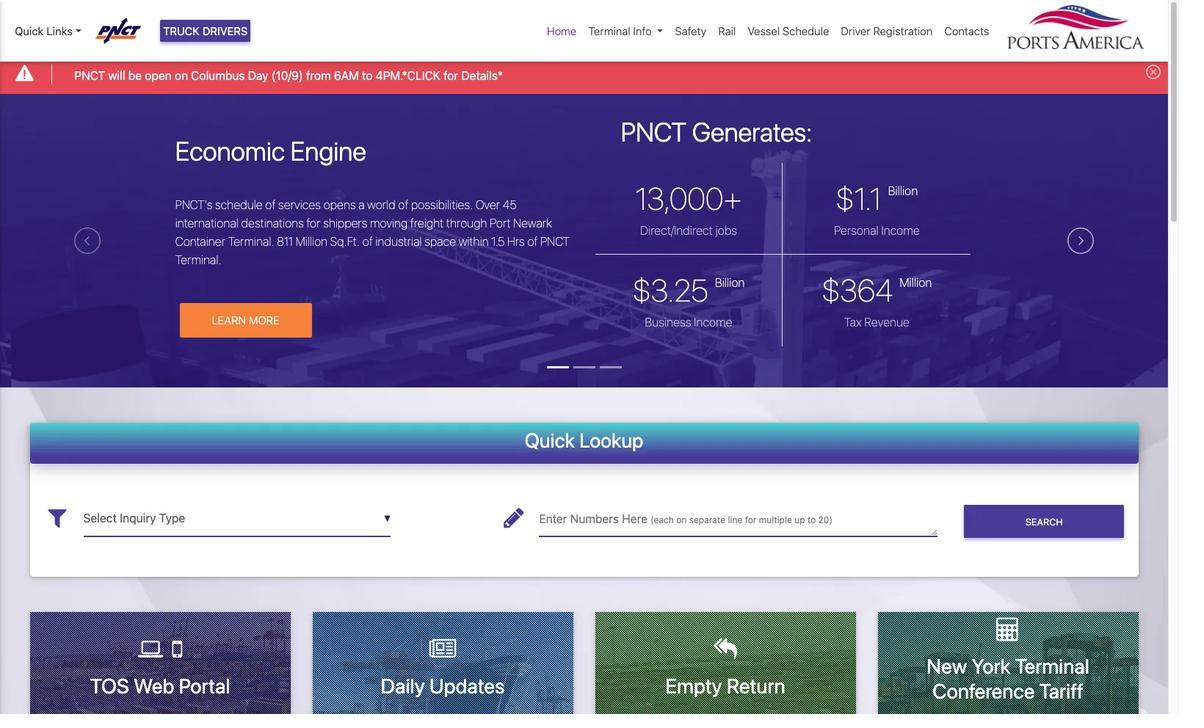 Task type: locate. For each thing, give the bounding box(es) containing it.
▼
[[384, 513, 391, 524]]

quick left 'links'
[[15, 24, 44, 37]]

on right (each
[[676, 515, 687, 526]]

on for separate
[[676, 515, 687, 526]]

empty return
[[665, 674, 785, 698]]

contacts link
[[938, 17, 995, 45]]

terminal inside new york terminal conference tariff
[[1015, 654, 1089, 679]]

separate
[[689, 515, 725, 526]]

0 vertical spatial to
[[362, 69, 373, 82]]

freight
[[410, 217, 444, 230]]

billion inside $3.25 billion
[[715, 276, 745, 289]]

details*
[[461, 69, 503, 82]]

to inside 'link'
[[362, 69, 373, 82]]

1 horizontal spatial on
[[676, 515, 687, 526]]

generates:
[[692, 116, 812, 148]]

jobs
[[715, 224, 737, 237]]

$364 million
[[822, 271, 932, 308]]

terminal.
[[228, 235, 274, 248], [175, 254, 221, 267]]

will
[[108, 69, 125, 82]]

of right world
[[398, 198, 408, 212]]

0 vertical spatial billion
[[888, 184, 918, 197]]

on inside enter numbers here (each on separate line for multiple up to 20)
[[676, 515, 687, 526]]

open
[[145, 69, 172, 82]]

pnct will be open on columbus day (10/9) from 6am to 4pm.*click for details* alert
[[0, 54, 1168, 94]]

tax revenue
[[844, 315, 909, 329]]

None text field
[[539, 501, 938, 537]]

conference
[[932, 679, 1035, 703]]

daily updates
[[381, 674, 505, 698]]

terminal. down container
[[175, 254, 221, 267]]

for
[[443, 69, 458, 82], [307, 217, 320, 230], [745, 515, 756, 526]]

0 horizontal spatial terminal.
[[175, 254, 221, 267]]

1 vertical spatial on
[[676, 515, 687, 526]]

to inside enter numbers here (each on separate line for multiple up to 20)
[[807, 515, 816, 526]]

1 vertical spatial income
[[694, 315, 732, 329]]

1 horizontal spatial to
[[807, 515, 816, 526]]

pnct's schedule of services opens a world of possibilities.                                 over 45 international destinations for shippers moving freight through port newark container terminal.                                 811 million sq.ft. of industrial space within 1.5 hrs of pnct terminal.
[[175, 198, 570, 267]]

None text field
[[83, 501, 391, 537]]

0 vertical spatial income
[[881, 224, 920, 237]]

0 horizontal spatial on
[[175, 69, 188, 82]]

drivers
[[202, 24, 248, 37]]

0 vertical spatial terminal.
[[228, 235, 274, 248]]

pnct inside pnct will be open on columbus day (10/9) from 6am to 4pm.*click for details* 'link'
[[74, 69, 105, 82]]

2 vertical spatial pnct
[[540, 235, 570, 248]]

billion down jobs
[[715, 276, 745, 289]]

1 horizontal spatial income
[[881, 224, 920, 237]]

of right hrs
[[527, 235, 538, 248]]

0 horizontal spatial billion
[[715, 276, 745, 289]]

for inside pnct's schedule of services opens a world of possibilities.                                 over 45 international destinations for shippers moving freight through port newark container terminal.                                 811 million sq.ft. of industrial space within 1.5 hrs of pnct terminal.
[[307, 217, 320, 230]]

for down services
[[307, 217, 320, 230]]

vessel schedule link
[[742, 17, 835, 45]]

0 vertical spatial pnct
[[74, 69, 105, 82]]

0 horizontal spatial quick
[[15, 24, 44, 37]]

1 horizontal spatial for
[[443, 69, 458, 82]]

0 vertical spatial for
[[443, 69, 458, 82]]

quick left lookup
[[525, 428, 575, 452]]

close image
[[1146, 65, 1161, 79]]

for right 'line'
[[745, 515, 756, 526]]

million up revenue
[[900, 276, 932, 289]]

on right open
[[175, 69, 188, 82]]

on for columbus
[[175, 69, 188, 82]]

1 horizontal spatial terminal.
[[228, 235, 274, 248]]

pnct inside pnct's schedule of services opens a world of possibilities.                                 over 45 international destinations for shippers moving freight through port newark container terminal.                                 811 million sq.ft. of industrial space within 1.5 hrs of pnct terminal.
[[540, 235, 570, 248]]

2 vertical spatial for
[[745, 515, 756, 526]]

million right 811
[[296, 235, 328, 248]]

0 horizontal spatial for
[[307, 217, 320, 230]]

terminal. down destinations
[[228, 235, 274, 248]]

info
[[633, 24, 652, 37]]

(each
[[651, 515, 674, 526]]

links
[[47, 24, 73, 37]]

0 vertical spatial quick
[[15, 24, 44, 37]]

billion inside $1.1 billion
[[888, 184, 918, 197]]

billion for $1.1
[[888, 184, 918, 197]]

up
[[794, 515, 805, 526]]

on inside 'link'
[[175, 69, 188, 82]]

1 vertical spatial terminal
[[1015, 654, 1089, 679]]

income down $3.25 billion
[[694, 315, 732, 329]]

to
[[362, 69, 373, 82], [807, 515, 816, 526]]

welcome to port newmark container terminal image
[[0, 94, 1179, 470]]

1 vertical spatial million
[[900, 276, 932, 289]]

rail link
[[712, 17, 742, 45]]

billion for $3.25
[[715, 276, 745, 289]]

over
[[476, 198, 500, 212]]

vessel schedule
[[748, 24, 829, 37]]

personal
[[834, 224, 879, 237]]

income
[[881, 224, 920, 237], [694, 315, 732, 329]]

0 vertical spatial on
[[175, 69, 188, 82]]

0 vertical spatial million
[[296, 235, 328, 248]]

on
[[175, 69, 188, 82], [676, 515, 687, 526]]

1 horizontal spatial million
[[900, 276, 932, 289]]

6am
[[334, 69, 359, 82]]

to right '6am'
[[362, 69, 373, 82]]

industrial
[[375, 235, 422, 248]]

business
[[645, 315, 691, 329]]

economic engine
[[175, 135, 366, 167]]

0 horizontal spatial pnct
[[74, 69, 105, 82]]

45
[[503, 198, 517, 212]]

0 horizontal spatial terminal
[[588, 24, 630, 37]]

here
[[622, 512, 647, 526]]

to right up
[[807, 515, 816, 526]]

rail
[[718, 24, 736, 37]]

billion right the $1.1
[[888, 184, 918, 197]]

shippers
[[323, 217, 367, 230]]

terminal
[[588, 24, 630, 37], [1015, 654, 1089, 679]]

1 horizontal spatial billion
[[888, 184, 918, 197]]

contacts
[[944, 24, 989, 37]]

2 horizontal spatial for
[[745, 515, 756, 526]]

1 horizontal spatial pnct
[[540, 235, 570, 248]]

updates
[[429, 674, 505, 698]]

of
[[265, 198, 276, 212], [398, 198, 408, 212], [362, 235, 373, 248], [527, 235, 538, 248]]

schedule
[[215, 198, 263, 212]]

quick
[[15, 24, 44, 37], [525, 428, 575, 452]]

1 vertical spatial to
[[807, 515, 816, 526]]

1 horizontal spatial terminal
[[1015, 654, 1089, 679]]

search
[[1025, 517, 1063, 528]]

of right 'sq.ft.'
[[362, 235, 373, 248]]

1 vertical spatial pnct
[[621, 116, 687, 148]]

0 horizontal spatial million
[[296, 235, 328, 248]]

portal
[[179, 674, 230, 698]]

2 horizontal spatial pnct
[[621, 116, 687, 148]]

0 horizontal spatial to
[[362, 69, 373, 82]]

tariff
[[1039, 679, 1084, 703]]

terminal left info on the right of the page
[[588, 24, 630, 37]]

0 horizontal spatial income
[[694, 315, 732, 329]]

quick for quick lookup
[[525, 428, 575, 452]]

container
[[175, 235, 225, 248]]

terminal up tariff
[[1015, 654, 1089, 679]]

multiple
[[759, 515, 792, 526]]

economic
[[175, 135, 285, 167]]

1 vertical spatial for
[[307, 217, 320, 230]]

enter numbers here (each on separate line for multiple up to 20)
[[539, 512, 833, 526]]

for left details*
[[443, 69, 458, 82]]

1 vertical spatial quick
[[525, 428, 575, 452]]

tos web portal
[[90, 674, 230, 698]]

income down $1.1 billion
[[881, 224, 920, 237]]

from
[[306, 69, 331, 82]]

1 vertical spatial billion
[[715, 276, 745, 289]]

1 horizontal spatial quick
[[525, 428, 575, 452]]

$1.1 billion
[[836, 180, 918, 216]]

schedule
[[783, 24, 829, 37]]



Task type: describe. For each thing, give the bounding box(es) containing it.
truck
[[163, 24, 200, 37]]

personal income
[[834, 224, 920, 237]]

driver registration
[[841, 24, 933, 37]]

$3.25 billion
[[632, 271, 745, 308]]

quick for quick links
[[15, 24, 44, 37]]

pnct generates:
[[621, 116, 812, 148]]

port
[[490, 217, 511, 230]]

million inside $364 million
[[900, 276, 932, 289]]

to for 20)
[[807, 515, 816, 526]]

safety link
[[669, 17, 712, 45]]

13,000+
[[635, 180, 742, 216]]

enter
[[539, 512, 567, 526]]

opens
[[323, 198, 356, 212]]

lookup
[[579, 428, 643, 452]]

income for $3.25
[[694, 315, 732, 329]]

a
[[358, 198, 365, 212]]

quick links
[[15, 24, 73, 37]]

possibilities.
[[411, 198, 473, 212]]

services
[[278, 198, 321, 212]]

$3.25
[[632, 271, 708, 308]]

4pm.*click
[[376, 69, 440, 82]]

day
[[248, 69, 268, 82]]

home link
[[541, 17, 582, 45]]

pnct will be open on columbus day (10/9) from 6am to 4pm.*click for details* link
[[74, 67, 503, 84]]

terminal info
[[588, 24, 652, 37]]

columbus
[[191, 69, 245, 82]]

13,000+ direct/indirect jobs
[[635, 180, 742, 237]]

pnct will be open on columbus day (10/9) from 6am to 4pm.*click for details*
[[74, 69, 503, 82]]

world
[[367, 198, 395, 212]]

through
[[446, 217, 487, 230]]

(10/9)
[[271, 69, 303, 82]]

engine
[[290, 135, 366, 167]]

registration
[[873, 24, 933, 37]]

moving
[[370, 217, 408, 230]]

vessel
[[748, 24, 780, 37]]

daily
[[381, 674, 425, 698]]

tax
[[844, 315, 862, 329]]

line
[[728, 515, 742, 526]]

hrs
[[507, 235, 525, 248]]

pnct for pnct will be open on columbus day (10/9) from 6am to 4pm.*click for details*
[[74, 69, 105, 82]]

truck drivers link
[[160, 20, 251, 42]]

be
[[128, 69, 142, 82]]

of up destinations
[[265, 198, 276, 212]]

pnct for pnct generates:
[[621, 116, 687, 148]]

web
[[134, 674, 174, 698]]

truck drivers
[[163, 24, 248, 37]]

newark
[[513, 217, 552, 230]]

driver registration link
[[835, 17, 938, 45]]

space
[[424, 235, 456, 248]]

search button
[[964, 505, 1124, 538]]

1 vertical spatial terminal.
[[175, 254, 221, 267]]

within
[[459, 235, 489, 248]]

quick links link
[[15, 23, 81, 39]]

destinations
[[241, 217, 304, 230]]

to for 4pm.*click
[[362, 69, 373, 82]]

$364
[[822, 271, 893, 308]]

income for $1.1
[[881, 224, 920, 237]]

terminal info link
[[582, 17, 669, 45]]

tos
[[90, 674, 129, 698]]

direct/indirect
[[640, 224, 713, 237]]

international
[[175, 217, 238, 230]]

york
[[971, 654, 1011, 679]]

$1.1
[[836, 180, 882, 216]]

driver
[[841, 24, 870, 37]]

home
[[547, 24, 577, 37]]

811
[[277, 235, 293, 248]]

20)
[[818, 515, 833, 526]]

safety
[[675, 24, 706, 37]]

for inside enter numbers here (each on separate line for multiple up to 20)
[[745, 515, 756, 526]]

million inside pnct's schedule of services opens a world of possibilities.                                 over 45 international destinations for shippers moving freight through port newark container terminal.                                 811 million sq.ft. of industrial space within 1.5 hrs of pnct terminal.
[[296, 235, 328, 248]]

quick lookup
[[525, 428, 643, 452]]

empty
[[665, 674, 722, 698]]

for inside pnct will be open on columbus day (10/9) from 6am to 4pm.*click for details* 'link'
[[443, 69, 458, 82]]

0 vertical spatial terminal
[[588, 24, 630, 37]]

revenue
[[864, 315, 909, 329]]

sq.ft.
[[330, 235, 360, 248]]

1.5
[[491, 235, 505, 248]]

new
[[927, 654, 967, 679]]



Task type: vqa. For each thing, say whether or not it's contained in the screenshot.


